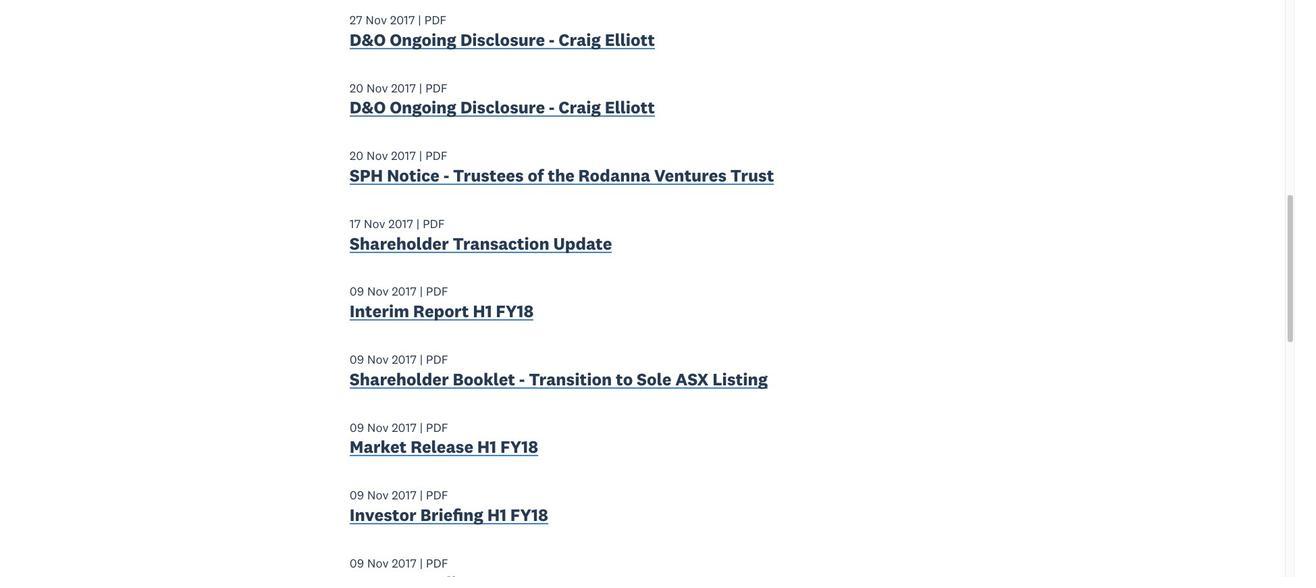 Task type: describe. For each thing, give the bounding box(es) containing it.
27
[[350, 12, 363, 28]]

20 nov 2017 | pdf d&o ongoing disclosure - craig elliott
[[350, 80, 655, 118]]

pdf for 09 nov 2017 | pdf
[[426, 556, 448, 571]]

booklet
[[453, 369, 515, 390]]

rodanna
[[579, 165, 650, 186]]

09 nov 2017 | pdf
[[350, 556, 448, 571]]

09 for interim
[[350, 284, 364, 300]]

| for 20 nov 2017 | pdf sph notice - trustees of the rodanna ventures trust
[[419, 148, 422, 164]]

nov for 09 nov 2017 | pdf market release h1 fy18
[[367, 420, 389, 435]]

briefing
[[420, 505, 484, 526]]

| for 09 nov 2017 | pdf shareholder booklet - transition to sole asx listing
[[420, 352, 423, 367]]

5 09 from the top
[[350, 556, 364, 571]]

09 nov 2017 | pdf market release h1 fy18
[[350, 420, 538, 458]]

listing
[[713, 369, 768, 390]]

nov for 27 nov 2017 | pdf d&o ongoing disclosure - craig elliott
[[366, 12, 387, 28]]

release
[[411, 437, 474, 458]]

transition
[[529, 369, 612, 390]]

trust
[[731, 165, 774, 186]]

craig for 27 nov 2017 | pdf d&o ongoing disclosure - craig elliott
[[559, 29, 601, 50]]

notice
[[387, 165, 440, 186]]

| for 09 nov 2017 | pdf
[[420, 556, 423, 571]]

nov for 09 nov 2017 | pdf shareholder booklet - transition to sole asx listing
[[367, 352, 389, 367]]

09 for shareholder
[[350, 352, 364, 367]]

nov for 20 nov 2017 | pdf sph notice - trustees of the rodanna ventures trust
[[367, 148, 388, 164]]

ongoing for 20 nov 2017 | pdf d&o ongoing disclosure - craig elliott
[[390, 97, 457, 118]]

elliott for 27 nov 2017 | pdf d&o ongoing disclosure - craig elliott
[[605, 29, 655, 50]]

sph notice - trustees of the rodanna ventures trust link
[[350, 165, 774, 190]]

market
[[350, 437, 407, 458]]

ongoing for 27 nov 2017 | pdf d&o ongoing disclosure - craig elliott
[[390, 29, 457, 50]]

09 for investor
[[350, 488, 364, 503]]

2017 for 20 nov 2017 | pdf sph notice - trustees of the rodanna ventures trust
[[391, 148, 416, 164]]

2017 for 09 nov 2017 | pdf investor briefing h1 fy18
[[392, 488, 417, 503]]

shareholder booklet - transition to sole asx listing link
[[350, 369, 768, 393]]

| for 27 nov 2017 | pdf d&o ongoing disclosure - craig elliott
[[418, 12, 421, 28]]

2017 for 09 nov 2017 | pdf
[[392, 556, 417, 571]]

interim
[[350, 301, 409, 322]]

market release h1 fy18 link
[[350, 437, 538, 461]]

2017 for 09 nov 2017 | pdf market release h1 fy18
[[392, 420, 417, 435]]

pdf for 09 nov 2017 | pdf interim report h1 fy18
[[426, 284, 448, 300]]

17 nov 2017 | pdf shareholder transaction update
[[350, 216, 612, 254]]

pdf for 27 nov 2017 | pdf d&o ongoing disclosure - craig elliott
[[424, 12, 447, 28]]

shareholder for shareholder booklet - transition to sole asx listing
[[350, 369, 449, 390]]

transaction
[[453, 233, 550, 254]]

interim report h1 fy18 link
[[350, 301, 534, 325]]

d&o for 20 nov 2017 | pdf d&o ongoing disclosure - craig elliott
[[350, 97, 386, 118]]

trustees
[[453, 165, 524, 186]]

| for 09 nov 2017 | pdf investor briefing h1 fy18
[[420, 488, 423, 503]]

shareholder transaction update link
[[350, 233, 612, 257]]

2017 for 27 nov 2017 | pdf d&o ongoing disclosure - craig elliott
[[390, 12, 415, 28]]

- inside 27 nov 2017 | pdf d&o ongoing disclosure - craig elliott
[[549, 29, 555, 50]]

09 nov 2017 | pdf interim report h1 fy18
[[350, 284, 534, 322]]

nov for 09 nov 2017 | pdf investor briefing h1 fy18
[[367, 488, 389, 503]]

pdf for 09 nov 2017 | pdf investor briefing h1 fy18
[[426, 488, 448, 503]]



Task type: locate. For each thing, give the bounding box(es) containing it.
pdf for 09 nov 2017 | pdf market release h1 fy18
[[426, 420, 448, 435]]

d&o
[[350, 29, 386, 50], [350, 97, 386, 118]]

| inside 27 nov 2017 | pdf d&o ongoing disclosure - craig elliott
[[418, 12, 421, 28]]

pdf inside 09 nov 2017 | pdf market release h1 fy18
[[426, 420, 448, 435]]

pdf inside 09 nov 2017 | pdf interim report h1 fy18
[[426, 284, 448, 300]]

nov
[[366, 12, 387, 28], [367, 80, 388, 96], [367, 148, 388, 164], [364, 216, 385, 232], [367, 284, 389, 300], [367, 352, 389, 367], [367, 420, 389, 435], [367, 488, 389, 503], [367, 556, 389, 571]]

sph
[[350, 165, 383, 186]]

| inside 09 nov 2017 | pdf market release h1 fy18
[[420, 420, 423, 435]]

h1 for briefing
[[487, 505, 507, 526]]

1 vertical spatial h1
[[477, 437, 497, 458]]

0 vertical spatial d&o ongoing disclosure - craig elliott link
[[350, 29, 655, 54]]

2017 for 09 nov 2017 | pdf interim report h1 fy18
[[392, 284, 417, 300]]

| inside 17 nov 2017 | pdf shareholder transaction update
[[416, 216, 420, 232]]

2 d&o from the top
[[350, 97, 386, 118]]

1 vertical spatial fy18
[[500, 437, 538, 458]]

|
[[418, 12, 421, 28], [419, 80, 422, 96], [419, 148, 422, 164], [416, 216, 420, 232], [420, 284, 423, 300], [420, 352, 423, 367], [420, 420, 423, 435], [420, 488, 423, 503], [420, 556, 423, 571]]

09 for market
[[350, 420, 364, 435]]

1 d&o from the top
[[350, 29, 386, 50]]

1 disclosure from the top
[[460, 29, 545, 50]]

| inside "09 nov 2017 | pdf shareholder booklet - transition to sole asx listing"
[[420, 352, 423, 367]]

nov for 09 nov 2017 | pdf interim report h1 fy18
[[367, 284, 389, 300]]

27 nov 2017 | pdf d&o ongoing disclosure - craig elliott
[[350, 12, 655, 50]]

2017 inside 20 nov 2017 | pdf d&o ongoing disclosure - craig elliott
[[391, 80, 416, 96]]

pdf for 17 nov 2017 | pdf shareholder transaction update
[[423, 216, 445, 232]]

pdf for 20 nov 2017 | pdf sph notice - trustees of the rodanna ventures trust
[[425, 148, 448, 164]]

pdf inside "09 nov 2017 | pdf shareholder booklet - transition to sole asx listing"
[[426, 352, 448, 367]]

sole
[[637, 369, 672, 390]]

nov inside 20 nov 2017 | pdf sph notice - trustees of the rodanna ventures trust
[[367, 148, 388, 164]]

nov inside 09 nov 2017 | pdf investor briefing h1 fy18
[[367, 488, 389, 503]]

disclosure for 27 nov 2017 | pdf d&o ongoing disclosure - craig elliott
[[460, 29, 545, 50]]

0 vertical spatial fy18
[[496, 301, 534, 322]]

1 vertical spatial shareholder
[[350, 369, 449, 390]]

pdf
[[424, 12, 447, 28], [425, 80, 448, 96], [425, 148, 448, 164], [423, 216, 445, 232], [426, 284, 448, 300], [426, 352, 448, 367], [426, 420, 448, 435], [426, 488, 448, 503], [426, 556, 448, 571]]

-
[[549, 29, 555, 50], [549, 97, 555, 118], [443, 165, 449, 186], [519, 369, 525, 390]]

- inside "09 nov 2017 | pdf shareholder booklet - transition to sole asx listing"
[[519, 369, 525, 390]]

h1 right briefing at the bottom left
[[487, 505, 507, 526]]

| inside 09 nov 2017 | pdf interim report h1 fy18
[[420, 284, 423, 300]]

ventures
[[654, 165, 727, 186]]

nov inside 17 nov 2017 | pdf shareholder transaction update
[[364, 216, 385, 232]]

2 d&o ongoing disclosure - craig elliott link from the top
[[350, 97, 655, 122]]

0 vertical spatial elliott
[[605, 29, 655, 50]]

shareholder for shareholder transaction update
[[350, 233, 449, 254]]

pdf inside 20 nov 2017 | pdf sph notice - trustees of the rodanna ventures trust
[[425, 148, 448, 164]]

disclosure inside 20 nov 2017 | pdf d&o ongoing disclosure - craig elliott
[[460, 97, 545, 118]]

09 up market
[[350, 420, 364, 435]]

report
[[413, 301, 469, 322]]

2 20 from the top
[[350, 148, 364, 164]]

1 ongoing from the top
[[390, 29, 457, 50]]

d&o ongoing disclosure - craig elliott link
[[350, 29, 655, 54], [350, 97, 655, 122]]

2 craig from the top
[[559, 97, 601, 118]]

nov inside 27 nov 2017 | pdf d&o ongoing disclosure - craig elliott
[[366, 12, 387, 28]]

2 shareholder from the top
[[350, 369, 449, 390]]

nov inside "09 nov 2017 | pdf shareholder booklet - transition to sole asx listing"
[[367, 352, 389, 367]]

asx
[[676, 369, 709, 390]]

d&o inside 20 nov 2017 | pdf d&o ongoing disclosure - craig elliott
[[350, 97, 386, 118]]

09
[[350, 284, 364, 300], [350, 352, 364, 367], [350, 420, 364, 435], [350, 488, 364, 503], [350, 556, 364, 571]]

pdf for 20 nov 2017 | pdf d&o ongoing disclosure - craig elliott
[[425, 80, 448, 96]]

09 inside 09 nov 2017 | pdf interim report h1 fy18
[[350, 284, 364, 300]]

20
[[350, 80, 364, 96], [350, 148, 364, 164]]

pdf for 09 nov 2017 | pdf shareholder booklet - transition to sole asx listing
[[426, 352, 448, 367]]

0 vertical spatial d&o
[[350, 29, 386, 50]]

0 vertical spatial shareholder
[[350, 233, 449, 254]]

09 up interim at the bottom left
[[350, 284, 364, 300]]

0 vertical spatial 20
[[350, 80, 364, 96]]

20 nov 2017 | pdf sph notice - trustees of the rodanna ventures trust
[[350, 148, 774, 186]]

| for 20 nov 2017 | pdf d&o ongoing disclosure - craig elliott
[[419, 80, 422, 96]]

h1 for release
[[477, 437, 497, 458]]

nov inside 20 nov 2017 | pdf d&o ongoing disclosure - craig elliott
[[367, 80, 388, 96]]

2 elliott from the top
[[605, 97, 655, 118]]

2 vertical spatial fy18
[[510, 505, 548, 526]]

1 vertical spatial craig
[[559, 97, 601, 118]]

shareholder inside 17 nov 2017 | pdf shareholder transaction update
[[350, 233, 449, 254]]

2017 for 20 nov 2017 | pdf d&o ongoing disclosure - craig elliott
[[391, 80, 416, 96]]

h1 inside 09 nov 2017 | pdf market release h1 fy18
[[477, 437, 497, 458]]

1 vertical spatial 20
[[350, 148, 364, 164]]

nov inside 09 nov 2017 | pdf interim report h1 fy18
[[367, 284, 389, 300]]

nov inside 09 nov 2017 | pdf market release h1 fy18
[[367, 420, 389, 435]]

2017 inside 09 nov 2017 | pdf interim report h1 fy18
[[392, 284, 417, 300]]

0 vertical spatial ongoing
[[390, 29, 457, 50]]

shareholder inside "09 nov 2017 | pdf shareholder booklet - transition to sole asx listing"
[[350, 369, 449, 390]]

2 disclosure from the top
[[460, 97, 545, 118]]

fy18 inside 09 nov 2017 | pdf investor briefing h1 fy18
[[510, 505, 548, 526]]

1 09 from the top
[[350, 284, 364, 300]]

d&o ongoing disclosure - craig elliott link for 20 nov 2017 | pdf d&o ongoing disclosure - craig elliott
[[350, 97, 655, 122]]

20 inside 20 nov 2017 | pdf sph notice - trustees of the rodanna ventures trust
[[350, 148, 364, 164]]

h1 right report
[[473, 301, 492, 322]]

09 inside "09 nov 2017 | pdf shareholder booklet - transition to sole asx listing"
[[350, 352, 364, 367]]

- inside 20 nov 2017 | pdf d&o ongoing disclosure - craig elliott
[[549, 97, 555, 118]]

pdf inside 27 nov 2017 | pdf d&o ongoing disclosure - craig elliott
[[424, 12, 447, 28]]

4 09 from the top
[[350, 488, 364, 503]]

3 09 from the top
[[350, 420, 364, 435]]

craig for 20 nov 2017 | pdf d&o ongoing disclosure - craig elliott
[[559, 97, 601, 118]]

update
[[553, 233, 612, 254]]

2017
[[390, 12, 415, 28], [391, 80, 416, 96], [391, 148, 416, 164], [388, 216, 413, 232], [392, 284, 417, 300], [392, 352, 417, 367], [392, 420, 417, 435], [392, 488, 417, 503], [392, 556, 417, 571]]

2017 inside "09 nov 2017 | pdf shareholder booklet - transition to sole asx listing"
[[392, 352, 417, 367]]

fy18 inside 09 nov 2017 | pdf interim report h1 fy18
[[496, 301, 534, 322]]

| for 17 nov 2017 | pdf shareholder transaction update
[[416, 216, 420, 232]]

investor briefing h1 fy18 link
[[350, 505, 548, 529]]

nov for 17 nov 2017 | pdf shareholder transaction update
[[364, 216, 385, 232]]

| for 09 nov 2017 | pdf market release h1 fy18
[[420, 420, 423, 435]]

disclosure inside 27 nov 2017 | pdf d&o ongoing disclosure - craig elliott
[[460, 29, 545, 50]]

fy18 for interim report h1 fy18
[[496, 301, 534, 322]]

- inside 20 nov 2017 | pdf sph notice - trustees of the rodanna ventures trust
[[443, 165, 449, 186]]

2017 inside 20 nov 2017 | pdf sph notice - trustees of the rodanna ventures trust
[[391, 148, 416, 164]]

09 up investor
[[350, 488, 364, 503]]

fy18 inside 09 nov 2017 | pdf market release h1 fy18
[[500, 437, 538, 458]]

elliott inside 20 nov 2017 | pdf d&o ongoing disclosure - craig elliott
[[605, 97, 655, 118]]

1 d&o ongoing disclosure - craig elliott link from the top
[[350, 29, 655, 54]]

1 vertical spatial d&o
[[350, 97, 386, 118]]

1 vertical spatial disclosure
[[460, 97, 545, 118]]

disclosure
[[460, 29, 545, 50], [460, 97, 545, 118]]

d&o inside 27 nov 2017 | pdf d&o ongoing disclosure - craig elliott
[[350, 29, 386, 50]]

1 craig from the top
[[559, 29, 601, 50]]

pdf inside 20 nov 2017 | pdf d&o ongoing disclosure - craig elliott
[[425, 80, 448, 96]]

20 inside 20 nov 2017 | pdf d&o ongoing disclosure - craig elliott
[[350, 80, 364, 96]]

craig inside 20 nov 2017 | pdf d&o ongoing disclosure - craig elliott
[[559, 97, 601, 118]]

nov for 20 nov 2017 | pdf d&o ongoing disclosure - craig elliott
[[367, 80, 388, 96]]

ongoing
[[390, 29, 457, 50], [390, 97, 457, 118]]

elliott inside 27 nov 2017 | pdf d&o ongoing disclosure - craig elliott
[[605, 29, 655, 50]]

d&o ongoing disclosure - craig elliott link for 27 nov 2017 | pdf d&o ongoing disclosure - craig elliott
[[350, 29, 655, 54]]

2 vertical spatial h1
[[487, 505, 507, 526]]

2 09 from the top
[[350, 352, 364, 367]]

2 ongoing from the top
[[390, 97, 457, 118]]

craig
[[559, 29, 601, 50], [559, 97, 601, 118]]

pdf inside 09 nov 2017 | pdf investor briefing h1 fy18
[[426, 488, 448, 503]]

h1 inside 09 nov 2017 | pdf investor briefing h1 fy18
[[487, 505, 507, 526]]

craig inside 27 nov 2017 | pdf d&o ongoing disclosure - craig elliott
[[559, 29, 601, 50]]

fy18 for investor briefing h1 fy18
[[510, 505, 548, 526]]

h1 for report
[[473, 301, 492, 322]]

1 shareholder from the top
[[350, 233, 449, 254]]

fy18 for market release h1 fy18
[[500, 437, 538, 458]]

2017 inside 27 nov 2017 | pdf d&o ongoing disclosure - craig elliott
[[390, 12, 415, 28]]

09 down investor
[[350, 556, 364, 571]]

| inside 09 nov 2017 | pdf investor briefing h1 fy18
[[420, 488, 423, 503]]

0 vertical spatial craig
[[559, 29, 601, 50]]

2017 inside 09 nov 2017 | pdf market release h1 fy18
[[392, 420, 417, 435]]

| inside 20 nov 2017 | pdf d&o ongoing disclosure - craig elliott
[[419, 80, 422, 96]]

disclosure for 20 nov 2017 | pdf d&o ongoing disclosure - craig elliott
[[460, 97, 545, 118]]

d&o for 27 nov 2017 | pdf d&o ongoing disclosure - craig elliott
[[350, 29, 386, 50]]

2017 for 17 nov 2017 | pdf shareholder transaction update
[[388, 216, 413, 232]]

| inside 20 nov 2017 | pdf sph notice - trustees of the rodanna ventures trust
[[419, 148, 422, 164]]

09 nov 2017 | pdf investor briefing h1 fy18
[[350, 488, 548, 526]]

2017 inside 17 nov 2017 | pdf shareholder transaction update
[[388, 216, 413, 232]]

h1 right release
[[477, 437, 497, 458]]

ongoing inside 20 nov 2017 | pdf d&o ongoing disclosure - craig elliott
[[390, 97, 457, 118]]

ongoing inside 27 nov 2017 | pdf d&o ongoing disclosure - craig elliott
[[390, 29, 457, 50]]

1 vertical spatial ongoing
[[390, 97, 457, 118]]

0 vertical spatial h1
[[473, 301, 492, 322]]

pdf inside 17 nov 2017 | pdf shareholder transaction update
[[423, 216, 445, 232]]

shareholder
[[350, 233, 449, 254], [350, 369, 449, 390]]

1 20 from the top
[[350, 80, 364, 96]]

investor
[[350, 505, 417, 526]]

1 elliott from the top
[[605, 29, 655, 50]]

1 vertical spatial elliott
[[605, 97, 655, 118]]

h1 inside 09 nov 2017 | pdf interim report h1 fy18
[[473, 301, 492, 322]]

nov for 09 nov 2017 | pdf
[[367, 556, 389, 571]]

elliott for 20 nov 2017 | pdf d&o ongoing disclosure - craig elliott
[[605, 97, 655, 118]]

2017 for 09 nov 2017 | pdf shareholder booklet - transition to sole asx listing
[[392, 352, 417, 367]]

1 vertical spatial d&o ongoing disclosure - craig elliott link
[[350, 97, 655, 122]]

elliott
[[605, 29, 655, 50], [605, 97, 655, 118]]

h1
[[473, 301, 492, 322], [477, 437, 497, 458], [487, 505, 507, 526]]

to
[[616, 369, 633, 390]]

of
[[528, 165, 544, 186]]

20 for sph
[[350, 148, 364, 164]]

the
[[548, 165, 575, 186]]

2017 inside 09 nov 2017 | pdf investor briefing h1 fy18
[[392, 488, 417, 503]]

09 inside 09 nov 2017 | pdf investor briefing h1 fy18
[[350, 488, 364, 503]]

09 nov 2017 | pdf shareholder booklet - transition to sole asx listing
[[350, 352, 768, 390]]

fy18
[[496, 301, 534, 322], [500, 437, 538, 458], [510, 505, 548, 526]]

20 for d&o
[[350, 80, 364, 96]]

09 down interim at the bottom left
[[350, 352, 364, 367]]

0 vertical spatial disclosure
[[460, 29, 545, 50]]

17
[[350, 216, 361, 232]]

| for 09 nov 2017 | pdf interim report h1 fy18
[[420, 284, 423, 300]]

09 inside 09 nov 2017 | pdf market release h1 fy18
[[350, 420, 364, 435]]



Task type: vqa. For each thing, say whether or not it's contained in the screenshot.


